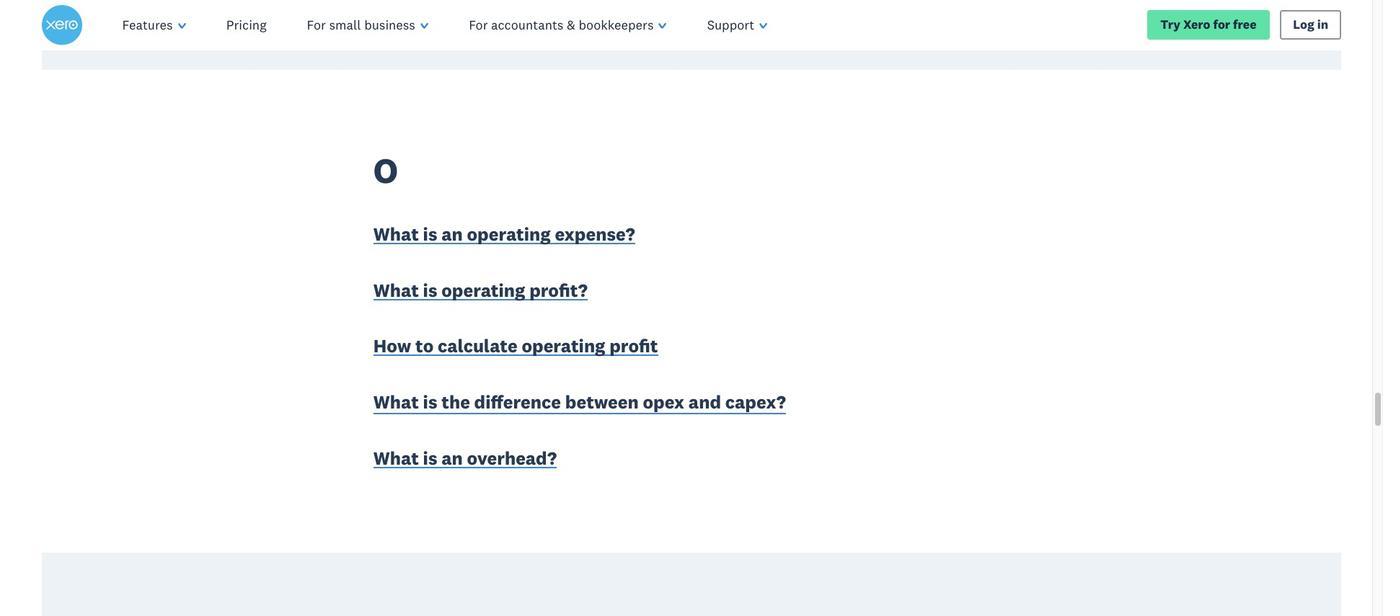 Task type: locate. For each thing, give the bounding box(es) containing it.
1 vertical spatial an
[[442, 447, 463, 470]]

&
[[567, 17, 575, 33]]

operating
[[467, 223, 551, 246], [442, 279, 525, 302], [522, 335, 605, 358]]

for inside for small business "dropdown button"
[[307, 17, 326, 33]]

2 an from the top
[[442, 447, 463, 470]]

what for what is an operating expense?
[[373, 223, 419, 246]]

for left small
[[307, 17, 326, 33]]

log
[[1293, 17, 1315, 33]]

features button
[[102, 0, 206, 50]]

0 vertical spatial operating
[[467, 223, 551, 246]]

what is an overhead? link
[[373, 447, 557, 474]]

xero homepage image
[[41, 5, 82, 45]]

1 is from the top
[[423, 223, 437, 246]]

3 what from the top
[[373, 391, 419, 414]]

support
[[707, 17, 754, 33]]

and
[[689, 391, 721, 414]]

pricing
[[226, 17, 267, 33]]

1 for from the left
[[307, 17, 326, 33]]

3 is from the top
[[423, 391, 437, 414]]

1 what from the top
[[373, 223, 419, 246]]

business
[[364, 17, 415, 33]]

operating up calculate
[[442, 279, 525, 302]]

is
[[423, 223, 437, 246], [423, 279, 437, 302], [423, 391, 437, 414], [423, 447, 437, 470]]

the
[[442, 391, 470, 414]]

for left accountants
[[469, 17, 488, 33]]

overhead?
[[467, 447, 557, 470]]

between
[[565, 391, 639, 414]]

is inside "link"
[[423, 391, 437, 414]]

profit?
[[529, 279, 588, 302]]

what inside "link"
[[373, 391, 419, 414]]

try xero for free
[[1161, 17, 1257, 33]]

2 is from the top
[[423, 279, 437, 302]]

what for what is the difference between opex and capex?
[[373, 391, 419, 414]]

an down the
[[442, 447, 463, 470]]

operating up what is operating profit?
[[467, 223, 551, 246]]

4 is from the top
[[423, 447, 437, 470]]

an up what is operating profit?
[[442, 223, 463, 246]]

log in link
[[1280, 10, 1342, 40]]

1 an from the top
[[442, 223, 463, 246]]

an
[[442, 223, 463, 246], [442, 447, 463, 470]]

what
[[373, 223, 419, 246], [373, 279, 419, 302], [373, 391, 419, 414], [373, 447, 419, 470]]

0 vertical spatial an
[[442, 223, 463, 246]]

for inside the for accountants & bookkeepers dropdown button
[[469, 17, 488, 33]]

2 what from the top
[[373, 279, 419, 302]]

1 horizontal spatial for
[[469, 17, 488, 33]]

0 horizontal spatial for
[[307, 17, 326, 33]]

what for what is operating profit?
[[373, 279, 419, 302]]

for
[[307, 17, 326, 33], [469, 17, 488, 33]]

how to calculate operating profit link
[[373, 334, 658, 361]]

what is the difference between opex and capex? link
[[373, 390, 786, 417]]

for for for accountants & bookkeepers
[[469, 17, 488, 33]]

bookkeepers
[[579, 17, 654, 33]]

difference
[[474, 391, 561, 414]]

profit
[[610, 335, 658, 358]]

for for for small business
[[307, 17, 326, 33]]

xero
[[1183, 17, 1210, 33]]

4 what from the top
[[373, 447, 419, 470]]

capex?
[[725, 391, 786, 414]]

2 for from the left
[[469, 17, 488, 33]]

try
[[1161, 17, 1181, 33]]

operating down profit?
[[522, 335, 605, 358]]

2 vertical spatial operating
[[522, 335, 605, 358]]



Task type: describe. For each thing, give the bounding box(es) containing it.
what for what is an overhead?
[[373, 447, 419, 470]]

for small business
[[307, 17, 415, 33]]

features
[[122, 17, 173, 33]]

is for what is an overhead?
[[423, 447, 437, 470]]

what is the difference between opex and capex?
[[373, 391, 786, 414]]

what is an operating expense?
[[373, 223, 635, 246]]

is for what is an operating expense?
[[423, 223, 437, 246]]

1 vertical spatial operating
[[442, 279, 525, 302]]

an for overhead?
[[442, 447, 463, 470]]

operating for an
[[467, 223, 551, 246]]

expense?
[[555, 223, 635, 246]]

an for operating
[[442, 223, 463, 246]]

is for what is operating profit?
[[423, 279, 437, 302]]

how
[[373, 335, 411, 358]]

what is an overhead?
[[373, 447, 557, 470]]

opex
[[643, 391, 684, 414]]

in
[[1317, 17, 1328, 33]]

what is operating profit? link
[[373, 278, 588, 305]]

for accountants & bookkeepers button
[[449, 0, 687, 50]]

free
[[1233, 17, 1257, 33]]

support button
[[687, 0, 788, 50]]

accountants
[[491, 17, 564, 33]]

to
[[415, 335, 434, 358]]

for accountants & bookkeepers
[[469, 17, 654, 33]]

small
[[329, 17, 361, 33]]

for
[[1213, 17, 1230, 33]]

what is an operating expense? link
[[373, 222, 635, 249]]

log in
[[1293, 17, 1328, 33]]

operating for calculate
[[522, 335, 605, 358]]

for small business button
[[287, 0, 449, 50]]

try xero for free link
[[1147, 10, 1270, 40]]

o
[[373, 149, 397, 193]]

is for what is the difference between opex and capex?
[[423, 391, 437, 414]]

pricing link
[[206, 0, 287, 50]]

how to calculate operating profit
[[373, 335, 658, 358]]

what is operating profit?
[[373, 279, 588, 302]]

calculate
[[438, 335, 518, 358]]



Task type: vqa. For each thing, say whether or not it's contained in the screenshot.
ONLINE
no



